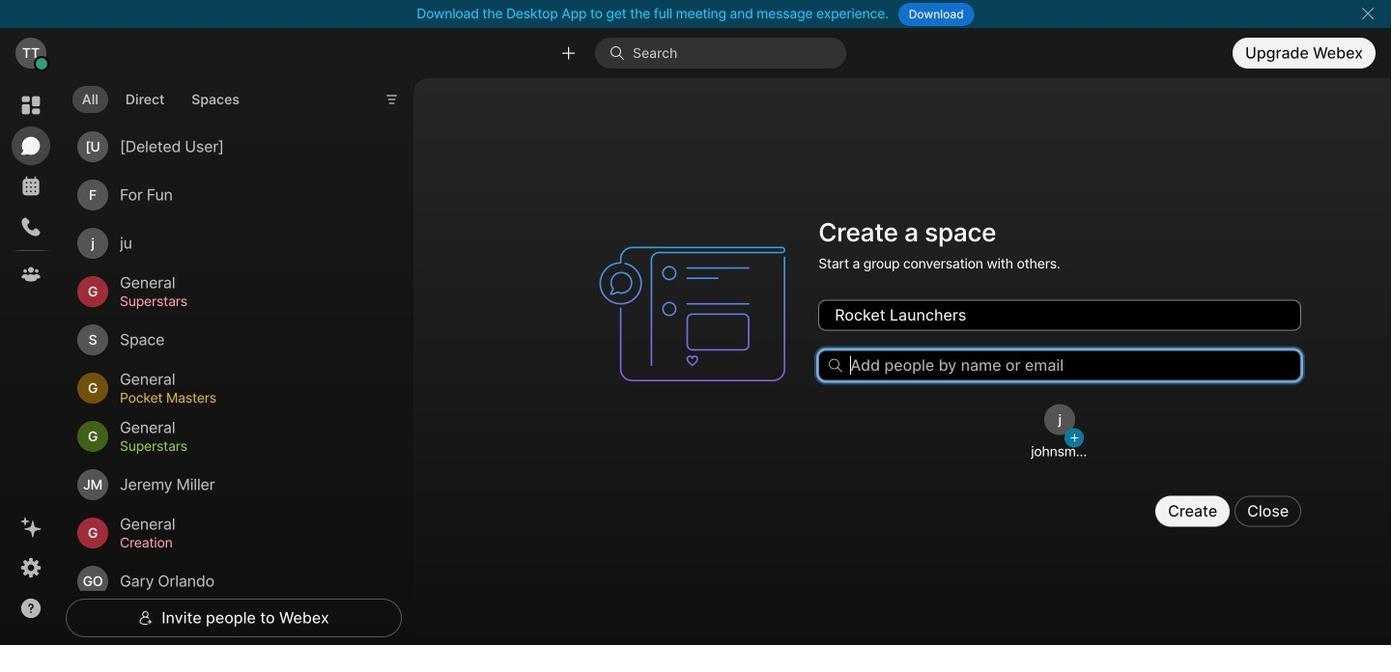 Task type: vqa. For each thing, say whether or not it's contained in the screenshot.
the '@ Mentions only' radio
no



Task type: locate. For each thing, give the bounding box(es) containing it.
3 general list item from the top
[[70, 413, 386, 461]]

meetings image
[[19, 175, 43, 198]]

1 superstars element from the top
[[120, 291, 363, 312]]

superstars element for first general list item from the top of the page
[[120, 291, 363, 312]]

[deleted user] list item
[[70, 123, 386, 171]]

4 general list item from the top
[[70, 509, 386, 558]]

superstars element for third general list item from the top
[[120, 436, 363, 457]]

2 superstars element from the top
[[120, 436, 363, 457]]

wrapper image
[[610, 45, 633, 61], [35, 57, 48, 71], [828, 358, 844, 373], [138, 611, 154, 626]]

messaging, has no new notifications image
[[19, 134, 43, 157]]

tab list
[[68, 74, 254, 119]]

navigation
[[0, 78, 62, 645]]

connect people image
[[559, 44, 578, 62]]

for fun list item
[[70, 171, 386, 219]]

calls image
[[19, 215, 43, 239]]

dashboard image
[[19, 94, 43, 117]]

1 general list item from the top
[[70, 268, 386, 316]]

general list item
[[70, 268, 386, 316], [70, 364, 386, 413], [70, 413, 386, 461], [70, 509, 386, 558]]

cancel_16 image
[[1360, 6, 1376, 21]]

superstars element up jeremy miller list item
[[120, 436, 363, 457]]

superstars element
[[120, 291, 363, 312], [120, 436, 363, 457]]

superstars element up space list item
[[120, 291, 363, 312]]

0 vertical spatial superstars element
[[120, 291, 363, 312]]

what's new image
[[19, 516, 43, 539]]

1 vertical spatial superstars element
[[120, 436, 363, 457]]

jeremy miller list item
[[70, 461, 386, 509]]



Task type: describe. For each thing, give the bounding box(es) containing it.
teams, has no new notifications image
[[19, 263, 43, 286]]

pocket masters element
[[120, 388, 363, 409]]

2 general list item from the top
[[70, 364, 386, 413]]

settings image
[[19, 556, 43, 580]]

help image
[[19, 597, 43, 620]]

webex tab list
[[12, 86, 50, 294]]

gary orlando list item
[[70, 558, 386, 606]]

filter by image
[[384, 92, 399, 107]]

ju list item
[[70, 219, 386, 268]]

plus_8 image
[[1071, 434, 1078, 442]]

Name the space (required) text field
[[818, 300, 1301, 331]]

creation element
[[120, 532, 363, 554]]

space list item
[[70, 316, 386, 364]]



